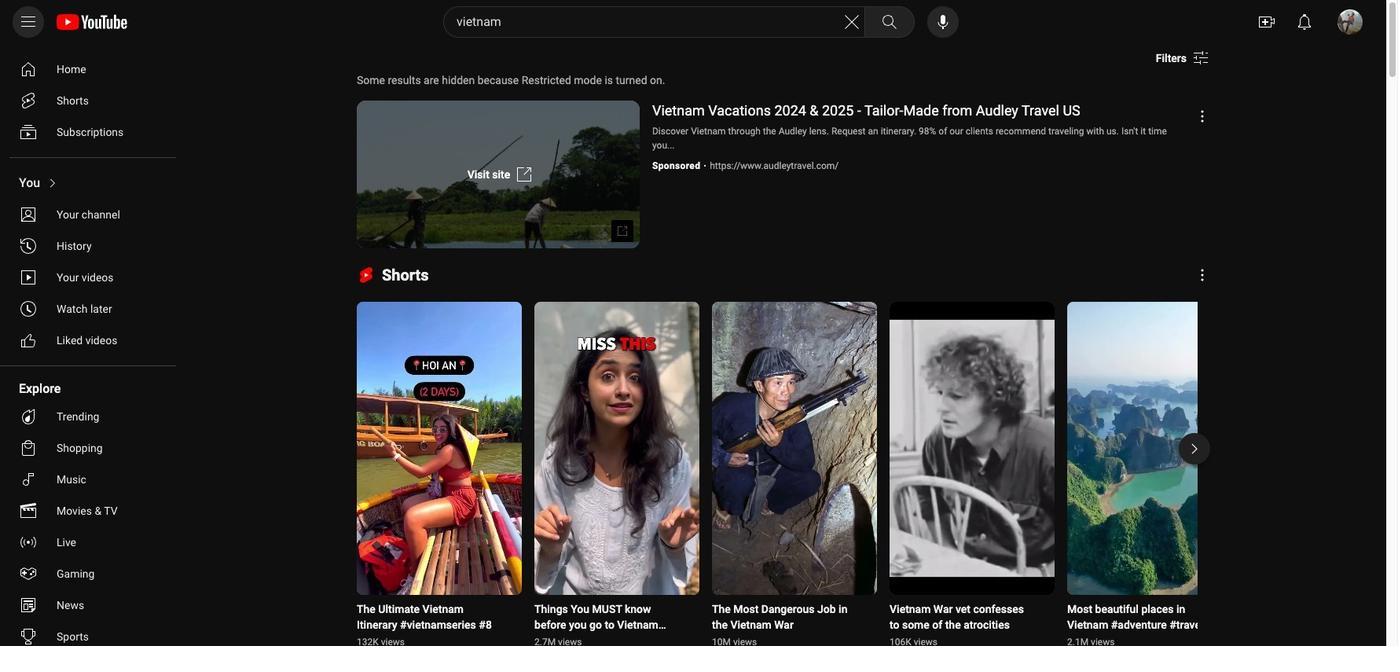 Task type: describe. For each thing, give the bounding box(es) containing it.
12 option from the top
[[9, 464, 170, 495]]

10 option from the top
[[9, 401, 170, 432]]

16 option from the top
[[9, 590, 170, 621]]

11 option from the top
[[9, 432, 170, 464]]

8 option from the top
[[9, 293, 170, 325]]

17 option from the top
[[9, 621, 170, 646]]

avatar image image
[[1338, 9, 1363, 35]]

13 option from the top
[[9, 495, 170, 527]]

15 option from the top
[[9, 558, 170, 590]]

7 option from the top
[[9, 262, 170, 293]]



Task type: locate. For each thing, give the bounding box(es) containing it.
5 option from the top
[[9, 199, 170, 230]]

6 option from the top
[[9, 230, 170, 262]]

4 option from the top
[[9, 167, 170, 199]]

None text field
[[535, 601, 681, 633], [712, 601, 858, 633], [890, 601, 1036, 633], [535, 601, 681, 633], [712, 601, 858, 633], [890, 601, 1036, 633]]

3 option from the top
[[9, 116, 170, 148]]

14 option from the top
[[9, 527, 170, 558]]

9 option from the top
[[9, 325, 170, 356]]

option
[[9, 53, 170, 85], [9, 85, 170, 116], [9, 116, 170, 148], [9, 167, 170, 199], [9, 199, 170, 230], [9, 230, 170, 262], [9, 262, 170, 293], [9, 293, 170, 325], [9, 325, 170, 356], [9, 401, 170, 432], [9, 432, 170, 464], [9, 464, 170, 495], [9, 495, 170, 527], [9, 527, 170, 558], [9, 558, 170, 590], [9, 590, 170, 621], [9, 621, 170, 646]]

None search field
[[415, 6, 918, 38]]

2 option from the top
[[9, 85, 170, 116]]

None text field
[[1156, 52, 1187, 64], [467, 168, 510, 181], [357, 601, 503, 633], [1067, 601, 1214, 633], [1156, 52, 1187, 64], [467, 168, 510, 181], [357, 601, 503, 633], [1067, 601, 1214, 633]]

Search text field
[[457, 12, 843, 32]]

1 option from the top
[[9, 53, 170, 85]]



